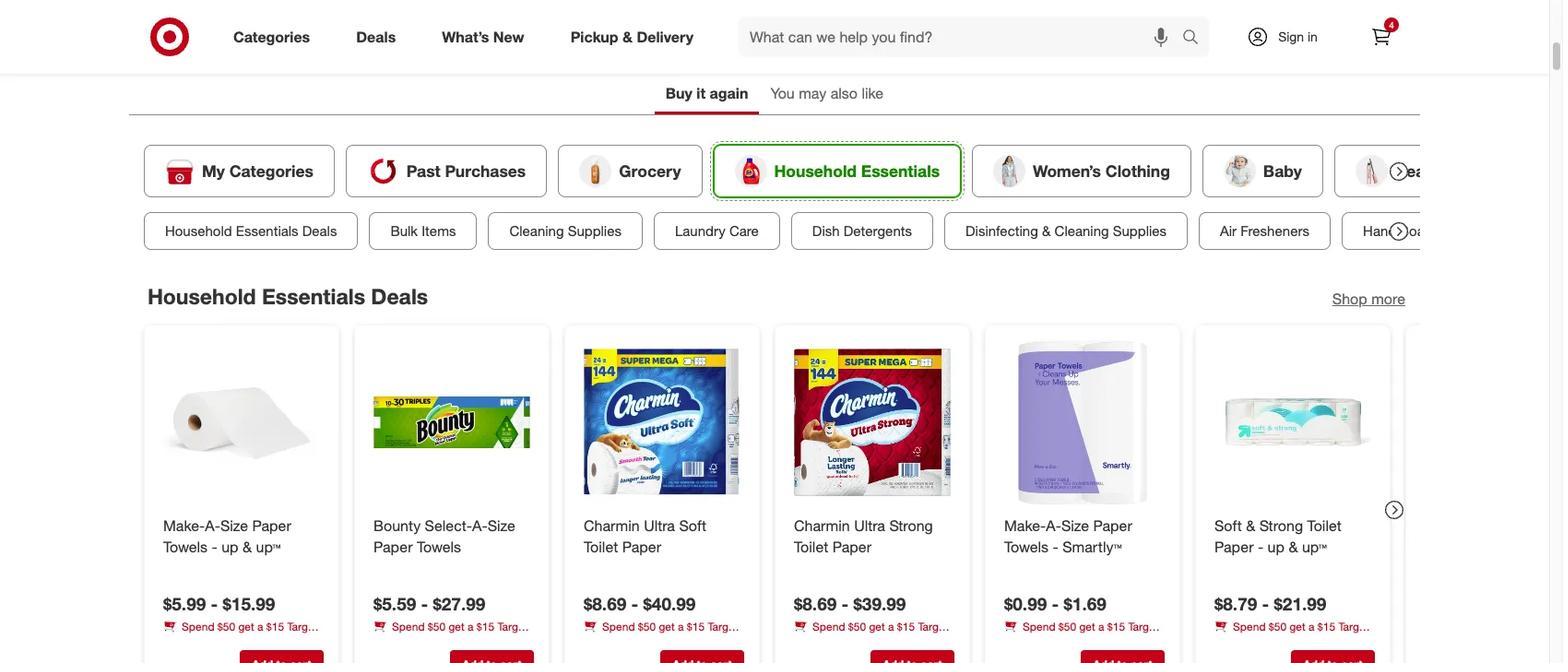 Task type: locate. For each thing, give the bounding box(es) containing it.
a down the $15.99
[[257, 620, 263, 633]]

on down $5.99 - $15.99
[[208, 635, 221, 649]]

3 on from the left
[[1260, 635, 1273, 649]]

size inside make-a-size paper towels - smartly™
[[1062, 516, 1090, 535]]

1 horizontal spatial towels
[[417, 537, 461, 556]]

deals inside button
[[302, 222, 337, 240]]

2 horizontal spatial select
[[1276, 635, 1305, 649]]

a for $21.99
[[1309, 620, 1315, 633]]

household essentials deals down household essentials deals button
[[148, 283, 428, 309]]

2 target from the left
[[1129, 620, 1159, 633]]

deals
[[356, 27, 396, 46], [302, 222, 337, 240], [371, 283, 428, 309]]

soft up $8.79
[[1215, 516, 1242, 535]]

may
[[799, 84, 827, 103]]

beauty
[[1396, 161, 1450, 181]]

$15 down the $15.99
[[266, 620, 284, 633]]

1 get from the left
[[238, 620, 254, 633]]

1 vertical spatial deals
[[302, 222, 337, 240]]

essentials
[[862, 161, 940, 181], [236, 222, 299, 240], [262, 283, 365, 309]]

$15 down $21.99
[[1318, 620, 1336, 633]]

0 horizontal spatial charmin
[[584, 516, 640, 535]]

1 horizontal spatial ultra
[[854, 516, 886, 535]]

up for $15.99
[[222, 537, 239, 556]]

2 care from the left
[[1129, 635, 1151, 649]]

care for $21.99
[[1339, 635, 1361, 649]]

2 horizontal spatial get
[[1290, 620, 1306, 633]]

2 spend $50 get a $15 target giftcard on select home care button from the left
[[1005, 619, 1165, 649]]

1 horizontal spatial a
[[1099, 620, 1105, 633]]

1 vertical spatial household
[[165, 222, 232, 240]]

spend $50 get a $15 target giftcard on select home care button for $21.99
[[1215, 619, 1376, 649]]

deals left what's
[[356, 27, 396, 46]]

2 horizontal spatial toilet
[[1308, 516, 1342, 535]]

1 home from the left
[[257, 635, 285, 649]]

size right select-
[[488, 516, 515, 535]]

household inside button
[[165, 222, 232, 240]]

1 horizontal spatial get
[[1080, 620, 1096, 633]]

get down $1.69
[[1080, 620, 1096, 633]]

spend down $0.99 on the bottom of the page
[[1023, 620, 1056, 633]]

giftcard down $8.79
[[1215, 635, 1257, 649]]

paper inside soft & strong toilet paper - up & up™
[[1215, 537, 1254, 556]]

- inside make-a-size paper towels - up & up™
[[212, 537, 218, 556]]

what's
[[442, 27, 489, 46]]

up inside soft & strong toilet paper - up & up™
[[1268, 537, 1285, 556]]

essentials inside button
[[236, 222, 299, 240]]

1 strong from the left
[[890, 516, 933, 535]]

1 cleaning from the left
[[510, 222, 564, 240]]

cleaning
[[510, 222, 564, 240], [1055, 222, 1110, 240]]

care for $15.99
[[288, 635, 309, 649]]

up™ for $5.99 - $15.99
[[256, 537, 281, 556]]

0 horizontal spatial giftcard
[[163, 635, 205, 649]]

1 spend $50 get a $15 target giftcard on select home care button from the left
[[163, 619, 324, 649]]

& up the $15.99
[[243, 537, 252, 556]]

2 a- from the left
[[472, 516, 488, 535]]

3 spend $50 get a $15 target giftcard on select home care button from the left
[[1215, 619, 1376, 649]]

0 vertical spatial household essentials deals
[[165, 222, 337, 240]]

0 vertical spatial essentials
[[862, 161, 940, 181]]

spend $50 get a $15 target giftcard on select home care down $21.99
[[1215, 620, 1369, 649]]

2 up from the left
[[1268, 537, 1285, 556]]

2 horizontal spatial a-
[[1046, 516, 1062, 535]]

sanitizers
[[1450, 222, 1510, 240]]

2 horizontal spatial spend $50 get a $15 target giftcard on select home care button
[[1215, 619, 1376, 649]]

cleaning down women's clothing button
[[1055, 222, 1110, 240]]

2 horizontal spatial on
[[1260, 635, 1273, 649]]

bounty select-a-size paper towels image
[[370, 340, 534, 504], [370, 340, 534, 504]]

spend
[[182, 620, 215, 633], [1023, 620, 1056, 633], [1233, 620, 1266, 633]]

giftcard for $5.99 - $15.99
[[163, 635, 205, 649]]

1 horizontal spatial $50
[[1059, 620, 1077, 633]]

3 towels from the left
[[1005, 537, 1049, 556]]

ultra up $39.99
[[854, 516, 886, 535]]

0 horizontal spatial toilet
[[584, 537, 618, 556]]

a down $21.99
[[1309, 620, 1315, 633]]

2 make- from the left
[[1005, 516, 1046, 535]]

buy it again
[[666, 84, 749, 103]]

0 horizontal spatial make-
[[163, 516, 205, 535]]

toilet up $8.69 - $39.99
[[794, 537, 829, 556]]

home down $1.69
[[1098, 635, 1126, 649]]

essentials down household essentials deals button
[[262, 283, 365, 309]]

paper inside bounty select-a-size paper towels
[[374, 537, 413, 556]]

1 horizontal spatial spend $50 get a $15 target giftcard on select home care button
[[1005, 619, 1165, 649]]

0 horizontal spatial soft
[[679, 516, 707, 535]]

paper up $8.69 - $40.99
[[622, 537, 662, 556]]

3 spend from the left
[[1233, 620, 1266, 633]]

strong inside soft & strong toilet paper - up & up™
[[1260, 516, 1304, 535]]

giftcard down $5.99
[[163, 635, 205, 649]]

2 charmin from the left
[[794, 516, 850, 535]]

1 $50 from the left
[[218, 620, 235, 633]]

2 horizontal spatial a
[[1309, 620, 1315, 633]]

household down household essentials deals button
[[148, 283, 256, 309]]

up inside make-a-size paper towels - up & up™
[[222, 537, 239, 556]]

deals down bulk
[[371, 283, 428, 309]]

up up '$8.79 - $21.99' at right
[[1268, 537, 1285, 556]]

up
[[222, 537, 239, 556], [1268, 537, 1285, 556]]

strong up $39.99
[[890, 516, 933, 535]]

up™
[[256, 537, 281, 556], [1303, 537, 1327, 556]]

make- for $5.99 - $15.99
[[163, 516, 205, 535]]

make- up $5.99
[[163, 516, 205, 535]]

you may also like
[[771, 84, 884, 103]]

toilet
[[1308, 516, 1342, 535], [584, 537, 618, 556], [794, 537, 829, 556]]

2 $15 from the left
[[1108, 620, 1126, 633]]

past purchases
[[407, 161, 526, 181]]

towels for $0.99
[[1005, 537, 1049, 556]]

target
[[287, 620, 318, 633], [1129, 620, 1159, 633], [1339, 620, 1369, 633]]

target for $8.79 - $21.99
[[1339, 620, 1369, 633]]

target for $5.99 - $15.99
[[287, 620, 318, 633]]

2 spend $50 get a $15 target giftcard on select home care from the left
[[1005, 620, 1159, 649]]

1 up from the left
[[222, 537, 239, 556]]

up up $5.99 - $15.99
[[222, 537, 239, 556]]

make-
[[163, 516, 205, 535], [1005, 516, 1046, 535]]

laundry care button
[[654, 212, 780, 250]]

1 select from the left
[[224, 635, 254, 649]]

household essentials button
[[714, 145, 961, 197]]

1 charmin from the left
[[584, 516, 640, 535]]

spend down $5.99
[[182, 620, 215, 633]]

& up $8.79
[[1247, 516, 1256, 535]]

1 horizontal spatial a-
[[472, 516, 488, 535]]

what's new
[[442, 27, 525, 46]]

you may also like link
[[760, 76, 895, 114]]

1 make- from the left
[[163, 516, 205, 535]]

towels down select-
[[417, 537, 461, 556]]

on down '$8.79 - $21.99' at right
[[1260, 635, 1273, 649]]

$8.79
[[1215, 593, 1258, 614]]

home down the $15.99
[[257, 635, 285, 649]]

paper up $8.69 - $39.99
[[833, 537, 872, 556]]

1 horizontal spatial charmin
[[794, 516, 850, 535]]

1 a- from the left
[[205, 516, 220, 535]]

0 horizontal spatial home
[[257, 635, 285, 649]]

strong inside the charmin ultra strong toilet paper
[[890, 516, 933, 535]]

- left $1.69
[[1052, 593, 1059, 614]]

2 horizontal spatial home
[[1308, 635, 1336, 649]]

soft inside soft & strong toilet paper - up & up™
[[1215, 516, 1242, 535]]

paper for $8.69 - $40.99
[[622, 537, 662, 556]]

$8.69 for $8.69 - $39.99
[[794, 593, 837, 614]]

2 soft from the left
[[1215, 516, 1242, 535]]

0 horizontal spatial spend $50 get a $15 target giftcard on select home care button
[[163, 619, 324, 649]]

2 ultra from the left
[[854, 516, 886, 535]]

0 horizontal spatial spend $50 get a $15 target giftcard on select home care
[[163, 620, 318, 649]]

buy
[[666, 84, 693, 103]]

charmin
[[584, 516, 640, 535], [794, 516, 850, 535]]

2 horizontal spatial towels
[[1005, 537, 1049, 556]]

2 horizontal spatial giftcard
[[1215, 635, 1257, 649]]

make- inside make-a-size paper towels - up & up™
[[163, 516, 205, 535]]

household up the dish
[[775, 161, 857, 181]]

0 horizontal spatial $50
[[218, 620, 235, 633]]

get
[[238, 620, 254, 633], [1080, 620, 1096, 633], [1290, 620, 1306, 633]]

home for $1.69
[[1098, 635, 1126, 649]]

pickup
[[571, 27, 619, 46]]

$15 down smartly™
[[1108, 620, 1126, 633]]

ultra
[[644, 516, 675, 535], [854, 516, 886, 535]]

ultra up $40.99
[[644, 516, 675, 535]]

- for $8.79 - $21.99
[[1263, 593, 1270, 614]]

essentials down "my categories"
[[236, 222, 299, 240]]

household
[[775, 161, 857, 181], [165, 222, 232, 240], [148, 283, 256, 309]]

categories
[[233, 27, 310, 46], [230, 161, 314, 181]]

- left $39.99
[[842, 593, 849, 614]]

household down my
[[165, 222, 232, 240]]

spend for $5.99
[[182, 620, 215, 633]]

1 horizontal spatial cleaning
[[1055, 222, 1110, 240]]

spend $50 get a $15 target giftcard on select home care button down $21.99
[[1215, 619, 1376, 649]]

2 horizontal spatial $15
[[1318, 620, 1336, 633]]

a down $1.69
[[1099, 620, 1105, 633]]

1 towels from the left
[[163, 537, 208, 556]]

delivery
[[637, 27, 694, 46]]

2 on from the left
[[1050, 635, 1062, 649]]

2 giftcard from the left
[[1005, 635, 1047, 649]]

$8.69 left $39.99
[[794, 593, 837, 614]]

beauty button
[[1335, 145, 1471, 197]]

on for $1.69
[[1050, 635, 1062, 649]]

essentials up 'detergents'
[[862, 161, 940, 181]]

1 a from the left
[[257, 620, 263, 633]]

bounty select-a-size paper towels link
[[374, 515, 530, 558]]

up™ up the $15.99
[[256, 537, 281, 556]]

2 towels from the left
[[417, 537, 461, 556]]

a- up $5.99 - $15.99
[[205, 516, 220, 535]]

ultra inside charmin ultra soft toilet paper
[[644, 516, 675, 535]]

household essentials
[[775, 161, 940, 181]]

toilet inside charmin ultra soft toilet paper
[[584, 537, 618, 556]]

1 horizontal spatial giftcard
[[1005, 635, 1047, 649]]

0 vertical spatial household
[[775, 161, 857, 181]]

charmin ultra strong toilet paper link
[[794, 515, 951, 558]]

0 horizontal spatial select
[[224, 635, 254, 649]]

select for $21.99
[[1276, 635, 1305, 649]]

fresheners
[[1241, 222, 1310, 240]]

towels inside make-a-size paper towels - smartly™
[[1005, 537, 1049, 556]]

charmin up $8.69 - $39.99
[[794, 516, 850, 535]]

soft up $40.99
[[679, 516, 707, 535]]

2 $50 from the left
[[1059, 620, 1077, 633]]

1 horizontal spatial toilet
[[794, 537, 829, 556]]

0 horizontal spatial supplies
[[568, 222, 622, 240]]

spend $50 get a $15 target giftcard on select home care for $15.99
[[163, 620, 318, 649]]

charmin up $8.69 - $40.99
[[584, 516, 640, 535]]

air
[[1221, 222, 1237, 240]]

paper up smartly™
[[1094, 516, 1133, 535]]

get down $21.99
[[1290, 620, 1306, 633]]

clothing
[[1106, 161, 1171, 181]]

deals left bulk
[[302, 222, 337, 240]]

get for $15.99
[[238, 620, 254, 633]]

0 horizontal spatial up™
[[256, 537, 281, 556]]

care for $1.69
[[1129, 635, 1151, 649]]

spend down $8.79
[[1233, 620, 1266, 633]]

ultra inside the charmin ultra strong toilet paper
[[854, 516, 886, 535]]

1 vertical spatial household essentials deals
[[148, 283, 428, 309]]

up™ for $8.79 - $21.99
[[1303, 537, 1327, 556]]

towels for $5.99
[[163, 537, 208, 556]]

get down the $15.99
[[238, 620, 254, 633]]

a- up $27.99
[[472, 516, 488, 535]]

3 home from the left
[[1308, 635, 1336, 649]]

$0.99
[[1005, 593, 1047, 614]]

home for $15.99
[[257, 635, 285, 649]]

charmin ultra soft toilet paper image
[[580, 340, 745, 504], [580, 340, 745, 504]]

- for $0.99 - $1.69
[[1052, 593, 1059, 614]]

paper up the $15.99
[[252, 516, 291, 535]]

women's clothing button
[[972, 145, 1192, 197]]

spend $50 get a $15 target giftcard on select home care down the $15.99
[[163, 620, 318, 649]]

soft & strong toilet paper - up & up™ image
[[1211, 340, 1376, 504], [1211, 340, 1376, 504]]

household essentials deals down "my categories"
[[165, 222, 337, 240]]

0 horizontal spatial get
[[238, 620, 254, 633]]

0 horizontal spatial strong
[[890, 516, 933, 535]]

$50 down $5.99 - $15.99
[[218, 620, 235, 633]]

2 horizontal spatial target
[[1339, 620, 1369, 633]]

3 $50 from the left
[[1269, 620, 1287, 633]]

1 giftcard from the left
[[163, 635, 205, 649]]

1 horizontal spatial $15
[[1108, 620, 1126, 633]]

1 vertical spatial categories
[[230, 161, 314, 181]]

towels up $5.99
[[163, 537, 208, 556]]

1 horizontal spatial up™
[[1303, 537, 1327, 556]]

0 horizontal spatial ultra
[[644, 516, 675, 535]]

a- up $0.99 - $1.69
[[1046, 516, 1062, 535]]

2 select from the left
[[1065, 635, 1095, 649]]

on for $21.99
[[1260, 635, 1273, 649]]

essentials inside button
[[862, 161, 940, 181]]

search button
[[1174, 17, 1219, 61]]

$21.99
[[1275, 593, 1327, 614]]

home for $21.99
[[1308, 635, 1336, 649]]

2 horizontal spatial spend
[[1233, 620, 1266, 633]]

giftcard for $8.79 - $21.99
[[1215, 635, 1257, 649]]

1 spend $50 get a $15 target giftcard on select home care from the left
[[163, 620, 318, 649]]

3 spend $50 get a $15 target giftcard on select home care from the left
[[1215, 620, 1369, 649]]

charmin inside charmin ultra soft toilet paper
[[584, 516, 640, 535]]

$50 down $0.99 - $1.69
[[1059, 620, 1077, 633]]

3 get from the left
[[1290, 620, 1306, 633]]

1 target from the left
[[287, 620, 318, 633]]

- left $40.99
[[632, 593, 639, 614]]

1 horizontal spatial $8.69
[[794, 593, 837, 614]]

make-a-size paper towels - up & up™ image
[[160, 340, 324, 504], [160, 340, 324, 504]]

3 $15 from the left
[[1318, 620, 1336, 633]]

0 horizontal spatial target
[[287, 620, 318, 633]]

- left smartly™
[[1053, 537, 1059, 556]]

2 horizontal spatial care
[[1339, 635, 1361, 649]]

2 strong from the left
[[1260, 516, 1304, 535]]

a-
[[205, 516, 220, 535], [472, 516, 488, 535], [1046, 516, 1062, 535]]

2 a from the left
[[1099, 620, 1105, 633]]

paper
[[252, 516, 291, 535], [1094, 516, 1133, 535], [374, 537, 413, 556], [622, 537, 662, 556], [833, 537, 872, 556], [1215, 537, 1254, 556]]

1 care from the left
[[288, 635, 309, 649]]

0 vertical spatial deals
[[356, 27, 396, 46]]

$5.99 - $15.99
[[163, 593, 275, 614]]

- right $8.79
[[1263, 593, 1270, 614]]

$15 for $0.99 - $1.69
[[1108, 620, 1126, 633]]

select-
[[425, 516, 472, 535]]

toilet for $8.79 - $21.99
[[1308, 516, 1342, 535]]

strong for $21.99
[[1260, 516, 1304, 535]]

2 spend from the left
[[1023, 620, 1056, 633]]

1 up™ from the left
[[256, 537, 281, 556]]

spend $50 get a $15 target giftcard on select home care button down the $15.99
[[163, 619, 324, 649]]

1 soft from the left
[[679, 516, 707, 535]]

paper inside charmin ultra soft toilet paper
[[622, 537, 662, 556]]

giftcard
[[163, 635, 205, 649], [1005, 635, 1047, 649], [1215, 635, 1257, 649]]

a- inside bounty select-a-size paper towels
[[472, 516, 488, 535]]

on
[[208, 635, 221, 649], [1050, 635, 1062, 649], [1260, 635, 1273, 649]]

1 ultra from the left
[[644, 516, 675, 535]]

2 up™ from the left
[[1303, 537, 1327, 556]]

1 $15 from the left
[[266, 620, 284, 633]]

cleaning down purchases
[[510, 222, 564, 240]]

0 horizontal spatial spend
[[182, 620, 215, 633]]

$50 down '$8.79 - $21.99' at right
[[1269, 620, 1287, 633]]

0 horizontal spatial towels
[[163, 537, 208, 556]]

3 size from the left
[[1062, 516, 1090, 535]]

paper inside the charmin ultra strong toilet paper
[[833, 537, 872, 556]]

1 spend from the left
[[182, 620, 215, 633]]

spend $50 get a $15 target giftcard on select home care button down $1.69
[[1005, 619, 1165, 649]]

3 giftcard from the left
[[1215, 635, 1257, 649]]

1 horizontal spatial strong
[[1260, 516, 1304, 535]]

1 horizontal spatial home
[[1098, 635, 1126, 649]]

2 horizontal spatial size
[[1062, 516, 1090, 535]]

a
[[257, 620, 263, 633], [1099, 620, 1105, 633], [1309, 620, 1315, 633]]

a- inside make-a-size paper towels - up & up™
[[205, 516, 220, 535]]

0 horizontal spatial cleaning
[[510, 222, 564, 240]]

strong up '$8.79 - $21.99' at right
[[1260, 516, 1304, 535]]

paper down bounty
[[374, 537, 413, 556]]

disinfecting
[[966, 222, 1039, 240]]

home
[[257, 635, 285, 649], [1098, 635, 1126, 649], [1308, 635, 1336, 649]]

0 horizontal spatial care
[[288, 635, 309, 649]]

giftcard down $0.99 on the bottom of the page
[[1005, 635, 1047, 649]]

$8.69 left $40.99
[[584, 593, 627, 614]]

1 horizontal spatial spend
[[1023, 620, 1056, 633]]

3 care from the left
[[1339, 635, 1361, 649]]

you
[[771, 84, 795, 103]]

ultra for $40.99
[[644, 516, 675, 535]]

up™ inside make-a-size paper towels - up & up™
[[256, 537, 281, 556]]

spend $50 get a $15 target giftcard on select home care down $1.69
[[1005, 620, 1159, 649]]

size up smartly™
[[1062, 516, 1090, 535]]

1 horizontal spatial make-
[[1005, 516, 1046, 535]]

2 $8.69 from the left
[[794, 593, 837, 614]]

sign in
[[1279, 29, 1318, 44]]

3 target from the left
[[1339, 620, 1369, 633]]

toilet inside the charmin ultra strong toilet paper
[[794, 537, 829, 556]]

3 select from the left
[[1276, 635, 1305, 649]]

size up the $15.99
[[220, 516, 248, 535]]

spend $50 get a $15 target giftcard on select home care for $1.69
[[1005, 620, 1159, 649]]

home down $21.99
[[1308, 635, 1336, 649]]

1 horizontal spatial size
[[488, 516, 515, 535]]

select
[[224, 635, 254, 649], [1065, 635, 1095, 649], [1276, 635, 1305, 649]]

my categories
[[202, 161, 314, 181]]

1 horizontal spatial supplies
[[1113, 222, 1167, 240]]

size for $0.99
[[1062, 516, 1090, 535]]

0 horizontal spatial a-
[[205, 516, 220, 535]]

3 a- from the left
[[1046, 516, 1062, 535]]

select down $1.69
[[1065, 635, 1095, 649]]

towels inside make-a-size paper towels - up & up™
[[163, 537, 208, 556]]

get for $21.99
[[1290, 620, 1306, 633]]

- right $5.59
[[421, 593, 428, 614]]

1 horizontal spatial up
[[1268, 537, 1285, 556]]

2 horizontal spatial $50
[[1269, 620, 1287, 633]]

up for $21.99
[[1268, 537, 1285, 556]]

3 a from the left
[[1309, 620, 1315, 633]]

$15.99
[[223, 593, 275, 614]]

$50 for $1.69
[[1059, 620, 1077, 633]]

2 home from the left
[[1098, 635, 1126, 649]]

- right $5.99
[[211, 593, 218, 614]]

make- up $0.99 on the bottom of the page
[[1005, 516, 1046, 535]]

household essentials deals inside button
[[165, 222, 337, 240]]

towels up $0.99 on the bottom of the page
[[1005, 537, 1049, 556]]

- up '$8.79 - $21.99' at right
[[1258, 537, 1264, 556]]

more
[[1372, 290, 1406, 308]]

What can we help you find? suggestions appear below search field
[[739, 17, 1187, 57]]

on down $0.99 - $1.69
[[1050, 635, 1062, 649]]

1 size from the left
[[220, 516, 248, 535]]

select down the $15.99
[[224, 635, 254, 649]]

a- inside make-a-size paper towels - smartly™
[[1046, 516, 1062, 535]]

household essentials deals
[[165, 222, 337, 240], [148, 283, 428, 309]]

1 horizontal spatial care
[[1129, 635, 1151, 649]]

0 horizontal spatial $8.69
[[584, 593, 627, 614]]

charmin ultra strong toilet paper image
[[791, 340, 955, 504], [791, 340, 955, 504]]

0 horizontal spatial size
[[220, 516, 248, 535]]

& right disinfecting
[[1042, 222, 1051, 240]]

- inside soft & strong toilet paper - up & up™
[[1258, 537, 1264, 556]]

$8.79 - $21.99
[[1215, 593, 1327, 614]]

paper up $8.79
[[1215, 537, 1254, 556]]

toilet up $21.99
[[1308, 516, 1342, 535]]

2 get from the left
[[1080, 620, 1096, 633]]

toilet inside soft & strong toilet paper - up & up™
[[1308, 516, 1342, 535]]

2 size from the left
[[488, 516, 515, 535]]

make- inside make-a-size paper towels - smartly™
[[1005, 516, 1046, 535]]

air fresheners button
[[1199, 212, 1331, 250]]

0 horizontal spatial a
[[257, 620, 263, 633]]

soft
[[679, 516, 707, 535], [1215, 516, 1242, 535]]

paper inside make-a-size paper towels - smartly™
[[1094, 516, 1133, 535]]

up™ inside soft & strong toilet paper - up & up™
[[1303, 537, 1327, 556]]

1 on from the left
[[208, 635, 221, 649]]

size inside make-a-size paper towels - up & up™
[[220, 516, 248, 535]]

$15 for $8.79 - $21.99
[[1318, 620, 1336, 633]]

1 horizontal spatial on
[[1050, 635, 1062, 649]]

a for $1.69
[[1099, 620, 1105, 633]]

1 $8.69 from the left
[[584, 593, 627, 614]]

make-a-size paper towels - smartly™ image
[[1001, 340, 1165, 504], [1001, 340, 1165, 504]]

supplies down grocery button
[[568, 222, 622, 240]]

toilet up $8.69 - $40.99
[[584, 537, 618, 556]]

make-a-size paper towels - up & up™
[[163, 516, 291, 556]]

$1.69
[[1064, 593, 1107, 614]]

2 supplies from the left
[[1113, 222, 1167, 240]]

charmin inside the charmin ultra strong toilet paper
[[794, 516, 850, 535]]

- up $5.99 - $15.99
[[212, 537, 218, 556]]

1 horizontal spatial spend $50 get a $15 target giftcard on select home care
[[1005, 620, 1159, 649]]

1 horizontal spatial target
[[1129, 620, 1159, 633]]

0 horizontal spatial $15
[[266, 620, 284, 633]]

items
[[422, 222, 456, 240]]

get for $1.69
[[1080, 620, 1096, 633]]

towels inside bounty select-a-size paper towels
[[417, 537, 461, 556]]

0 vertical spatial categories
[[233, 27, 310, 46]]

up™ up $21.99
[[1303, 537, 1327, 556]]

2 horizontal spatial spend $50 get a $15 target giftcard on select home care
[[1215, 620, 1369, 649]]

1 vertical spatial essentials
[[236, 222, 299, 240]]

1 horizontal spatial soft
[[1215, 516, 1242, 535]]

spend $50 get a $15 target giftcard on select home care
[[163, 620, 318, 649], [1005, 620, 1159, 649], [1215, 620, 1369, 649]]

0 horizontal spatial up
[[222, 537, 239, 556]]

select down $21.99
[[1276, 635, 1305, 649]]

supplies down clothing
[[1113, 222, 1167, 240]]

1 horizontal spatial select
[[1065, 635, 1095, 649]]

0 horizontal spatial on
[[208, 635, 221, 649]]



Task type: vqa. For each thing, say whether or not it's contained in the screenshot.
living room
no



Task type: describe. For each thing, give the bounding box(es) containing it.
past purchases button
[[346, 145, 547, 197]]

care
[[730, 222, 759, 240]]

my
[[202, 161, 225, 181]]

dish detergents
[[813, 222, 912, 240]]

- inside make-a-size paper towels - smartly™
[[1053, 537, 1059, 556]]

$8.69 - $39.99
[[794, 593, 906, 614]]

disinfecting & cleaning supplies
[[966, 222, 1167, 240]]

paper for $8.69 - $39.99
[[833, 537, 872, 556]]

ultra for $39.99
[[854, 516, 886, 535]]

spend $50 get a $15 target giftcard on select home care button for $15.99
[[163, 619, 324, 649]]

bulk items button
[[369, 212, 477, 250]]

paper for $5.59 - $27.99
[[374, 537, 413, 556]]

purchases
[[445, 161, 526, 181]]

it
[[697, 84, 706, 103]]

select for $1.69
[[1065, 635, 1095, 649]]

$5.59 - $27.99
[[374, 593, 486, 614]]

- for $5.99 - $15.99
[[211, 593, 218, 614]]

bulk
[[391, 222, 418, 240]]

spend $50 get a $15 target giftcard on select home care for $21.99
[[1215, 620, 1369, 649]]

paper inside make-a-size paper towels - up & up™
[[252, 516, 291, 535]]

grocery button
[[558, 145, 703, 197]]

shop more
[[1333, 290, 1406, 308]]

2 vertical spatial deals
[[371, 283, 428, 309]]

shop more button
[[1333, 289, 1406, 310]]

past
[[407, 161, 441, 181]]

size inside bounty select-a-size paper towels
[[488, 516, 515, 535]]

toilet for $8.69 - $40.99
[[584, 537, 618, 556]]

a- for $0.99
[[1046, 516, 1062, 535]]

my categories button
[[144, 145, 335, 197]]

deals link
[[341, 17, 419, 57]]

charmin for $8.69 - $39.99
[[794, 516, 850, 535]]

2 cleaning from the left
[[1055, 222, 1110, 240]]

make- for $0.99 - $1.69
[[1005, 516, 1046, 535]]

spend $50 get a $15 target giftcard on select home care button for $1.69
[[1005, 619, 1165, 649]]

paper for $8.79 - $21.99
[[1215, 537, 1254, 556]]

- for $8.69 - $40.99
[[632, 593, 639, 614]]

household inside button
[[775, 161, 857, 181]]

bounty select-a-size paper towels
[[374, 516, 515, 556]]

also
[[831, 84, 858, 103]]

make-a-size paper towels - up & up™ link
[[163, 515, 320, 558]]

2 vertical spatial essentials
[[262, 283, 365, 309]]

target for $0.99 - $1.69
[[1129, 620, 1159, 633]]

new
[[493, 27, 525, 46]]

- for $8.69 - $39.99
[[842, 593, 849, 614]]

- for $5.59 - $27.99
[[421, 593, 428, 614]]

4 link
[[1362, 17, 1402, 57]]

air fresheners
[[1221, 222, 1310, 240]]

strong for $39.99
[[890, 516, 933, 535]]

cleaning supplies
[[510, 222, 622, 240]]

charmin ultra soft toilet paper link
[[584, 515, 741, 558]]

soft & strong toilet paper - up & up™
[[1215, 516, 1342, 556]]

hand soap & sanitizers button
[[1342, 212, 1531, 250]]

$27.99
[[433, 593, 486, 614]]

baby
[[1264, 161, 1303, 181]]

what's new link
[[426, 17, 548, 57]]

dish
[[813, 222, 840, 240]]

$5.99
[[163, 593, 206, 614]]

buy it again link
[[655, 76, 760, 114]]

again
[[710, 84, 749, 103]]

detergents
[[844, 222, 912, 240]]

a for $15.99
[[257, 620, 263, 633]]

soft inside charmin ultra soft toilet paper
[[679, 516, 707, 535]]

baby button
[[1203, 145, 1324, 197]]

like
[[862, 84, 884, 103]]

soft & strong toilet paper - up & up™ link
[[1215, 515, 1372, 558]]

1 supplies from the left
[[568, 222, 622, 240]]

household essentials deals button
[[144, 212, 358, 250]]

charmin ultra strong toilet paper
[[794, 516, 933, 556]]

spend for $0.99
[[1023, 620, 1056, 633]]

$50 for $15.99
[[218, 620, 235, 633]]

pickup & delivery link
[[555, 17, 717, 57]]

$40.99
[[644, 593, 696, 614]]

laundry care
[[675, 222, 759, 240]]

make-a-size paper towels - smartly™ link
[[1005, 515, 1162, 558]]

2 vertical spatial household
[[148, 283, 256, 309]]

sign
[[1279, 29, 1305, 44]]

$5.59
[[374, 593, 416, 614]]

charmin ultra soft toilet paper
[[584, 516, 707, 556]]

& right soap
[[1437, 222, 1446, 240]]

select for $15.99
[[224, 635, 254, 649]]

search
[[1174, 29, 1219, 48]]

categories inside 'button'
[[230, 161, 314, 181]]

cleaning supplies button
[[488, 212, 643, 250]]

giftcard for $0.99 - $1.69
[[1005, 635, 1047, 649]]

charmin for $8.69 - $40.99
[[584, 516, 640, 535]]

4
[[1390, 19, 1395, 30]]

$50 for $21.99
[[1269, 620, 1287, 633]]

$15 for $5.99 - $15.99
[[266, 620, 284, 633]]

in
[[1308, 29, 1318, 44]]

grocery
[[619, 161, 681, 181]]

on for $15.99
[[208, 635, 221, 649]]

shop
[[1333, 290, 1368, 308]]

hand soap & sanitizers
[[1364, 222, 1510, 240]]

women's
[[1033, 161, 1101, 181]]

a- for $5.99
[[205, 516, 220, 535]]

& inside make-a-size paper towels - up & up™
[[243, 537, 252, 556]]

dish detergents button
[[791, 212, 934, 250]]

spend for $8.79
[[1233, 620, 1266, 633]]

sign in link
[[1232, 17, 1347, 57]]

hand
[[1364, 222, 1397, 240]]

& right pickup
[[623, 27, 633, 46]]

$8.69 for $8.69 - $40.99
[[584, 593, 627, 614]]

women's clothing
[[1033, 161, 1171, 181]]

laundry
[[675, 222, 726, 240]]

$0.99 - $1.69
[[1005, 593, 1107, 614]]

$39.99
[[854, 593, 906, 614]]

& up $21.99
[[1289, 537, 1299, 556]]

size for $5.99
[[220, 516, 248, 535]]

pickup & delivery
[[571, 27, 694, 46]]

bounty
[[374, 516, 421, 535]]

bulk items
[[391, 222, 456, 240]]

toilet for $8.69 - $39.99
[[794, 537, 829, 556]]

smartly™
[[1063, 537, 1122, 556]]

categories link
[[218, 17, 333, 57]]



